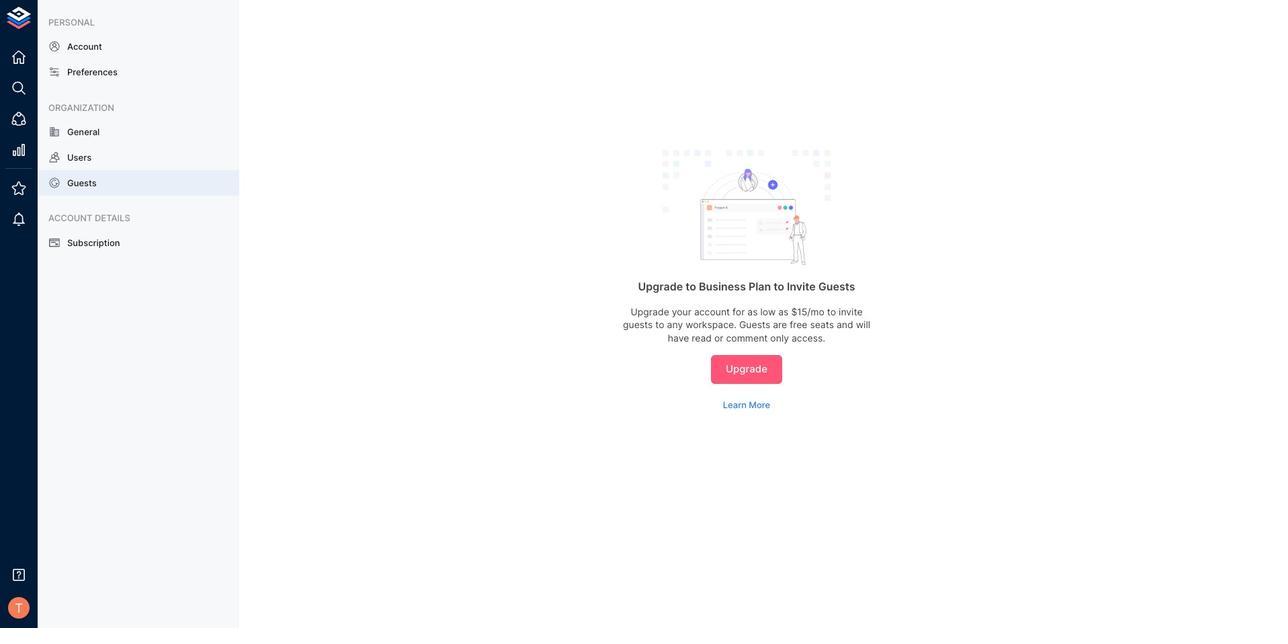 Task type: describe. For each thing, give the bounding box(es) containing it.
account
[[67, 41, 102, 52]]

will
[[857, 319, 871, 330]]

account link
[[38, 34, 239, 59]]

only
[[771, 332, 790, 343]]

access.
[[792, 332, 826, 343]]

details
[[95, 213, 130, 223]]

have
[[668, 332, 690, 343]]

personal
[[48, 17, 95, 28]]

learn more button
[[720, 394, 774, 415]]

plan
[[749, 280, 772, 293]]

2 horizontal spatial guests
[[819, 280, 856, 293]]

any
[[668, 319, 683, 330]]

guests inside the upgrade your account for as low as $15/mo to invite guests to any workspace. guests are free seats and will have read or comment only access.
[[740, 319, 771, 330]]

low
[[761, 306, 776, 317]]

business
[[699, 280, 746, 293]]

upgrade your account for as low as $15/mo to invite guests to any workspace. guests are free seats and will have read or comment only access.
[[623, 306, 871, 343]]

invite
[[787, 280, 816, 293]]

to up your
[[686, 280, 697, 293]]

t button
[[4, 593, 34, 623]]

seats
[[811, 319, 835, 330]]

to left any
[[656, 319, 665, 330]]

subscription link
[[38, 230, 239, 255]]

account details
[[48, 213, 130, 223]]

organization
[[48, 102, 114, 113]]

0 horizontal spatial guests
[[67, 178, 97, 188]]

preferences
[[67, 67, 118, 78]]

to right plan
[[774, 280, 785, 293]]

general
[[67, 126, 100, 137]]

to up seats
[[828, 306, 837, 317]]

upgrade for your
[[631, 306, 670, 317]]

learn more
[[723, 399, 771, 410]]

upgrade to business plan to invite guests
[[639, 280, 856, 293]]



Task type: vqa. For each thing, say whether or not it's contained in the screenshot.
2nd as
yes



Task type: locate. For each thing, give the bounding box(es) containing it.
and
[[837, 319, 854, 330]]

1 as from the left
[[748, 306, 758, 317]]

free
[[790, 319, 808, 330]]

t
[[15, 600, 23, 615]]

upgrade up your
[[639, 280, 683, 293]]

subscription
[[67, 237, 120, 248]]

users link
[[38, 145, 239, 170]]

guests down users
[[67, 178, 97, 188]]

upgrade button
[[712, 355, 783, 384]]

2 as from the left
[[779, 306, 789, 317]]

to
[[686, 280, 697, 293], [774, 280, 785, 293], [828, 306, 837, 317], [656, 319, 665, 330]]

$15/mo
[[792, 306, 825, 317]]

upgrade inside the upgrade your account for as low as $15/mo to invite guests to any workspace. guests are free seats and will have read or comment only access.
[[631, 306, 670, 317]]

or
[[715, 332, 724, 343]]

1 horizontal spatial guests
[[740, 319, 771, 330]]

1 vertical spatial guests
[[819, 280, 856, 293]]

invite
[[839, 306, 863, 317]]

read
[[692, 332, 712, 343]]

upgrade
[[639, 280, 683, 293], [631, 306, 670, 317], [726, 363, 768, 375]]

0 vertical spatial guests
[[67, 178, 97, 188]]

0 vertical spatial upgrade
[[639, 280, 683, 293]]

upgrade for to
[[639, 280, 683, 293]]

guests link
[[38, 170, 239, 196]]

are
[[774, 319, 788, 330]]

account
[[695, 306, 730, 317]]

workspace.
[[686, 319, 737, 330]]

comment
[[727, 332, 768, 343]]

guests up 'invite'
[[819, 280, 856, 293]]

guests
[[623, 319, 653, 330]]

2 vertical spatial guests
[[740, 319, 771, 330]]

0 horizontal spatial as
[[748, 306, 758, 317]]

2 vertical spatial upgrade
[[726, 363, 768, 375]]

as right for
[[748, 306, 758, 317]]

1 horizontal spatial as
[[779, 306, 789, 317]]

account
[[48, 213, 92, 223]]

your
[[672, 306, 692, 317]]

as
[[748, 306, 758, 317], [779, 306, 789, 317]]

upgrade up guests in the bottom of the page
[[631, 306, 670, 317]]

as up "are"
[[779, 306, 789, 317]]

learn
[[723, 399, 747, 410]]

upgrade down the "comment" on the right
[[726, 363, 768, 375]]

more
[[749, 399, 771, 410]]

upgrade inside button
[[726, 363, 768, 375]]

for
[[733, 306, 745, 317]]

guests up the "comment" on the right
[[740, 319, 771, 330]]

users
[[67, 152, 92, 163]]

general link
[[38, 119, 239, 145]]

1 vertical spatial upgrade
[[631, 306, 670, 317]]

preferences link
[[38, 59, 239, 85]]

guests
[[67, 178, 97, 188], [819, 280, 856, 293], [740, 319, 771, 330]]



